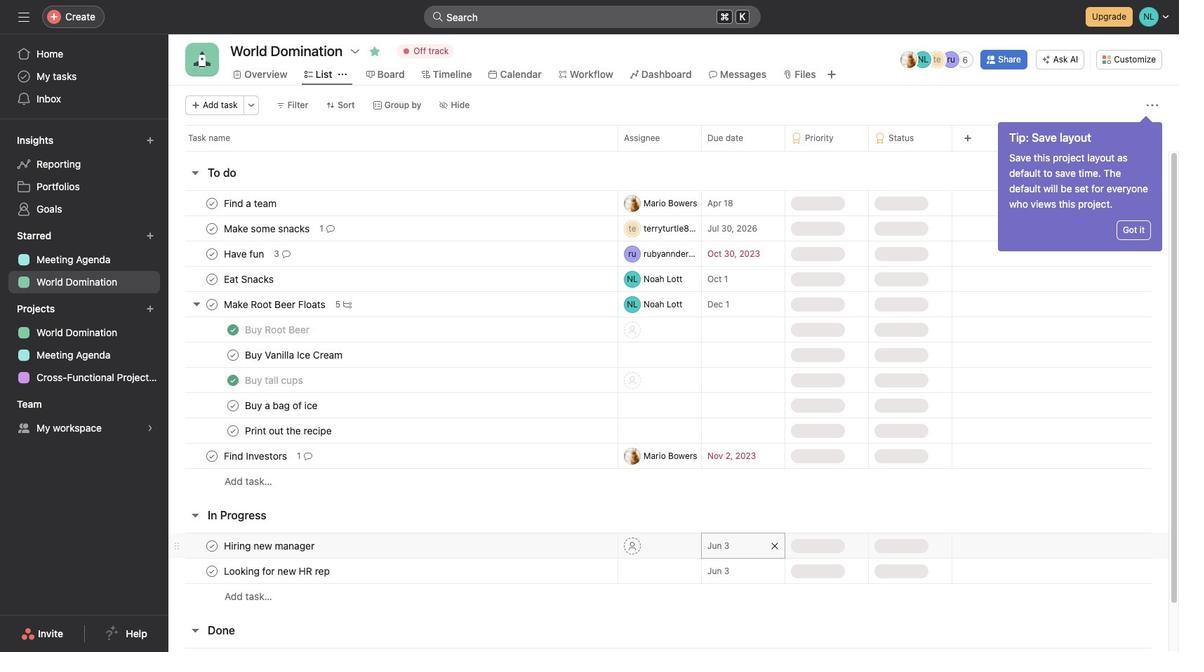 Task type: vqa. For each thing, say whether or not it's contained in the screenshot.
Task name text box corresponding to Completed image
yes



Task type: locate. For each thing, give the bounding box(es) containing it.
mark complete checkbox for task name text field in the 'hiring new manager' cell
[[204, 537, 220, 554]]

global element
[[0, 34, 168, 119]]

mark complete checkbox for task name text field within the eat snacks cell
[[204, 271, 220, 287]]

1 completed checkbox from the top
[[225, 321, 241, 338]]

task name text field inside find investors cell
[[221, 449, 291, 463]]

mark complete checkbox inside buy vanilla ice cream cell
[[225, 346, 241, 363]]

mark complete image inside looking for new hr rep cell
[[204, 563, 220, 579]]

completed checkbox inside buy tall cups cell
[[225, 372, 241, 389]]

buy a bag of ice cell
[[168, 392, 618, 418]]

task name text field inside the buy a bag of ice cell
[[242, 398, 322, 412]]

more actions image
[[1147, 100, 1158, 111], [247, 101, 255, 109]]

1 collapse task list for this group image from the top
[[190, 510, 201, 521]]

5 subtasks image
[[343, 300, 352, 308]]

mark complete checkbox inside 'hiring new manager' cell
[[204, 537, 220, 554]]

task name text field inside buy vanilla ice cream cell
[[242, 348, 347, 362]]

task name text field inside eat snacks cell
[[221, 272, 278, 286]]

mark complete image inside eat snacks cell
[[204, 271, 220, 287]]

collapse task list for this group image
[[190, 510, 201, 521], [190, 625, 201, 636]]

1 comment image inside make some snacks cell
[[326, 224, 335, 233]]

mark complete checkbox inside looking for new hr rep cell
[[204, 563, 220, 579]]

1 horizontal spatial 1 comment image
[[326, 224, 335, 233]]

1 vertical spatial 1 comment image
[[304, 452, 312, 460]]

new project or portfolio image
[[146, 305, 154, 313]]

Task name text field
[[242, 348, 347, 362], [242, 373, 307, 387], [242, 398, 322, 412], [242, 424, 336, 438], [221, 449, 291, 463], [221, 564, 334, 578]]

mark complete checkbox for task name text field in the make some snacks cell
[[204, 220, 220, 237]]

None field
[[424, 6, 761, 28]]

2 completed checkbox from the top
[[225, 372, 241, 389]]

tab actions image
[[338, 70, 346, 79]]

1 mark complete checkbox from the top
[[204, 271, 220, 287]]

mark complete image inside find investors cell
[[204, 447, 220, 464]]

1 horizontal spatial more actions image
[[1147, 100, 1158, 111]]

0 horizontal spatial 1 comment image
[[304, 452, 312, 460]]

task name text field for 'hiring new manager' cell
[[221, 539, 319, 553]]

mark complete image for task name text box inside find investors cell
[[204, 447, 220, 464]]

mark complete checkbox inside find investors cell
[[204, 447, 220, 464]]

2 mark complete checkbox from the top
[[204, 537, 220, 554]]

1 vertical spatial collapse task list for this group image
[[190, 625, 201, 636]]

task name text field inside 'have fun' "cell"
[[221, 247, 268, 261]]

header in progress tree grid
[[168, 533, 1169, 609]]

Mark complete checkbox
[[204, 271, 220, 287], [204, 537, 220, 554]]

1 comment image
[[326, 224, 335, 233], [304, 452, 312, 460]]

completed checkbox up completed icon
[[225, 321, 241, 338]]

0 vertical spatial mark complete checkbox
[[204, 271, 220, 287]]

mark complete image for task name text field within the 'have fun' "cell"
[[204, 245, 220, 262]]

rocket image
[[194, 51, 211, 68]]

task name text field for buy vanilla ice cream cell
[[242, 348, 347, 362]]

Search tasks, projects, and more text field
[[424, 6, 761, 28]]

Mark complete checkbox
[[204, 195, 220, 212], [204, 220, 220, 237], [204, 245, 220, 262], [204, 296, 220, 313], [225, 346, 241, 363], [225, 397, 241, 414], [225, 422, 241, 439], [204, 447, 220, 464], [204, 563, 220, 579]]

0 vertical spatial collapse task list for this group image
[[190, 510, 201, 521]]

task name text field for print out the recipe cell
[[242, 424, 336, 438]]

task name text field for the buy a bag of ice cell
[[242, 398, 322, 412]]

task name text field inside make some snacks cell
[[221, 221, 314, 235]]

completed checkbox down completed image
[[225, 372, 241, 389]]

remove image
[[771, 542, 779, 550]]

tooltip
[[998, 118, 1162, 251]]

cell
[[701, 533, 785, 559]]

mark complete image
[[204, 245, 220, 262], [204, 271, 220, 287], [204, 296, 220, 313], [225, 422, 241, 439], [204, 537, 220, 554], [204, 563, 220, 579]]

new insights image
[[146, 136, 154, 145]]

collapse subtask list for the task make root beer floats image
[[191, 298, 202, 310]]

mark complete checkbox for task name text box in the buy a bag of ice cell
[[225, 397, 241, 414]]

mark complete checkbox for task name text field within the 'have fun' "cell"
[[204, 245, 220, 262]]

mark complete image inside buy vanilla ice cream cell
[[225, 346, 241, 363]]

mark complete image inside the buy a bag of ice cell
[[225, 397, 241, 414]]

mark complete image
[[204, 195, 220, 212], [204, 220, 220, 237], [225, 346, 241, 363], [225, 397, 241, 414], [204, 447, 220, 464]]

mark complete image inside make some snacks cell
[[204, 220, 220, 237]]

task name text field for eat snacks cell
[[221, 272, 278, 286]]

mark complete image for task name text box within the print out the recipe cell
[[225, 422, 241, 439]]

task name text field inside find a team cell
[[221, 196, 281, 210]]

remove from starred image
[[369, 46, 381, 57]]

make some snacks cell
[[168, 215, 618, 241]]

mark complete image inside print out the recipe cell
[[225, 422, 241, 439]]

mark complete checkbox inside make some snacks cell
[[204, 220, 220, 237]]

0 vertical spatial completed checkbox
[[225, 321, 241, 338]]

mark complete image for task name text box inside the buy vanilla ice cream cell
[[225, 346, 241, 363]]

starred element
[[0, 223, 168, 296]]

have fun cell
[[168, 241, 618, 267]]

mark complete checkbox inside print out the recipe cell
[[225, 422, 241, 439]]

0 vertical spatial 1 comment image
[[326, 224, 335, 233]]

task name text field inside buy root beer cell
[[242, 323, 314, 337]]

Task name text field
[[221, 196, 281, 210], [221, 221, 314, 235], [221, 247, 268, 261], [221, 272, 278, 286], [221, 297, 330, 311], [242, 323, 314, 337], [221, 539, 319, 553]]

mark complete image for task name text box in the buy a bag of ice cell
[[225, 397, 241, 414]]

mark complete checkbox inside the buy a bag of ice cell
[[225, 397, 241, 414]]

row
[[168, 125, 1179, 151], [185, 150, 1152, 152], [168, 190, 1169, 216], [168, 215, 1169, 241], [168, 241, 1169, 267], [168, 266, 1169, 292], [168, 291, 1169, 317], [168, 317, 1169, 343], [168, 342, 1169, 368], [168, 367, 1169, 393], [168, 392, 1169, 418], [168, 418, 1169, 444], [168, 443, 1169, 469], [168, 468, 1169, 494], [168, 533, 1169, 559], [168, 558, 1169, 584], [168, 583, 1169, 609]]

mark complete checkbox inside find a team cell
[[204, 195, 220, 212]]

Completed checkbox
[[225, 321, 241, 338], [225, 372, 241, 389]]

task name text field inside buy tall cups cell
[[242, 373, 307, 387]]

task name text field inside print out the recipe cell
[[242, 424, 336, 438]]

mark complete image for task name text field within the eat snacks cell
[[204, 271, 220, 287]]

mark complete image inside find a team cell
[[204, 195, 220, 212]]

1 vertical spatial completed checkbox
[[225, 372, 241, 389]]

completed image
[[225, 372, 241, 389]]

find a team cell
[[168, 190, 618, 216]]

mark complete image for task name text box in looking for new hr rep cell
[[204, 563, 220, 579]]

hiring new manager cell
[[168, 533, 618, 559]]

completed checkbox inside buy root beer cell
[[225, 321, 241, 338]]

task name text field inside 'hiring new manager' cell
[[221, 539, 319, 553]]

2 collapse task list for this group image from the top
[[190, 625, 201, 636]]

looking for new hr rep cell
[[168, 558, 618, 584]]

mark complete image inside 'hiring new manager' cell
[[204, 537, 220, 554]]

1 vertical spatial mark complete checkbox
[[204, 537, 220, 554]]

task name text field inside looking for new hr rep cell
[[221, 564, 334, 578]]

mark complete checkbox inside 'have fun' "cell"
[[204, 245, 220, 262]]

completed checkbox for buy tall cups cell at bottom
[[225, 372, 241, 389]]

mark complete checkbox inside eat snacks cell
[[204, 271, 220, 287]]



Task type: describe. For each thing, give the bounding box(es) containing it.
projects element
[[0, 296, 168, 392]]

teams element
[[0, 392, 168, 442]]

task name text field inside make root beer floats cell
[[221, 297, 330, 311]]

show options image
[[350, 46, 361, 57]]

mark complete checkbox for task name text box inside the buy vanilla ice cream cell
[[225, 346, 241, 363]]

prominent image
[[432, 11, 444, 22]]

task name text field for find a team cell
[[221, 196, 281, 210]]

mark complete checkbox for task name text box in looking for new hr rep cell
[[204, 563, 220, 579]]

insights element
[[0, 128, 168, 223]]

mark complete checkbox for task name text box inside find investors cell
[[204, 447, 220, 464]]

task name text field for 'have fun' "cell"
[[221, 247, 268, 261]]

buy tall cups cell
[[168, 367, 618, 393]]

mark complete image for task name text field in the 'hiring new manager' cell
[[204, 537, 220, 554]]

find investors cell
[[168, 443, 618, 469]]

task name text field for looking for new hr rep cell
[[221, 564, 334, 578]]

completed image
[[225, 321, 241, 338]]

buy vanilla ice cream cell
[[168, 342, 618, 368]]

task name text field for buy root beer cell
[[242, 323, 314, 337]]

task name text field for buy tall cups cell at bottom
[[242, 373, 307, 387]]

mark complete checkbox inside make root beer floats cell
[[204, 296, 220, 313]]

mark complete checkbox for task name text box within the print out the recipe cell
[[225, 422, 241, 439]]

collapse task list for this group image
[[190, 167, 201, 178]]

mark complete checkbox for task name text field within find a team cell
[[204, 195, 220, 212]]

1 comment image inside find investors cell
[[304, 452, 312, 460]]

add field image
[[964, 134, 972, 142]]

make root beer floats cell
[[168, 291, 618, 317]]

see details, my workspace image
[[146, 424, 154, 432]]

add items to starred image
[[146, 232, 154, 240]]

task name text field for find investors cell
[[221, 449, 291, 463]]

buy root beer cell
[[168, 317, 618, 343]]

mark complete image for task name text field in the make some snacks cell
[[204, 220, 220, 237]]

3 comments image
[[282, 250, 290, 258]]

header to do tree grid
[[168, 190, 1169, 494]]

0 horizontal spatial more actions image
[[247, 101, 255, 109]]

print out the recipe cell
[[168, 418, 618, 444]]

add tab image
[[826, 69, 837, 80]]

completed checkbox for buy root beer cell
[[225, 321, 241, 338]]

task name text field for make some snacks cell
[[221, 221, 314, 235]]

mark complete image for task name text field within find a team cell
[[204, 195, 220, 212]]

eat snacks cell
[[168, 266, 618, 292]]

hide sidebar image
[[18, 11, 29, 22]]



